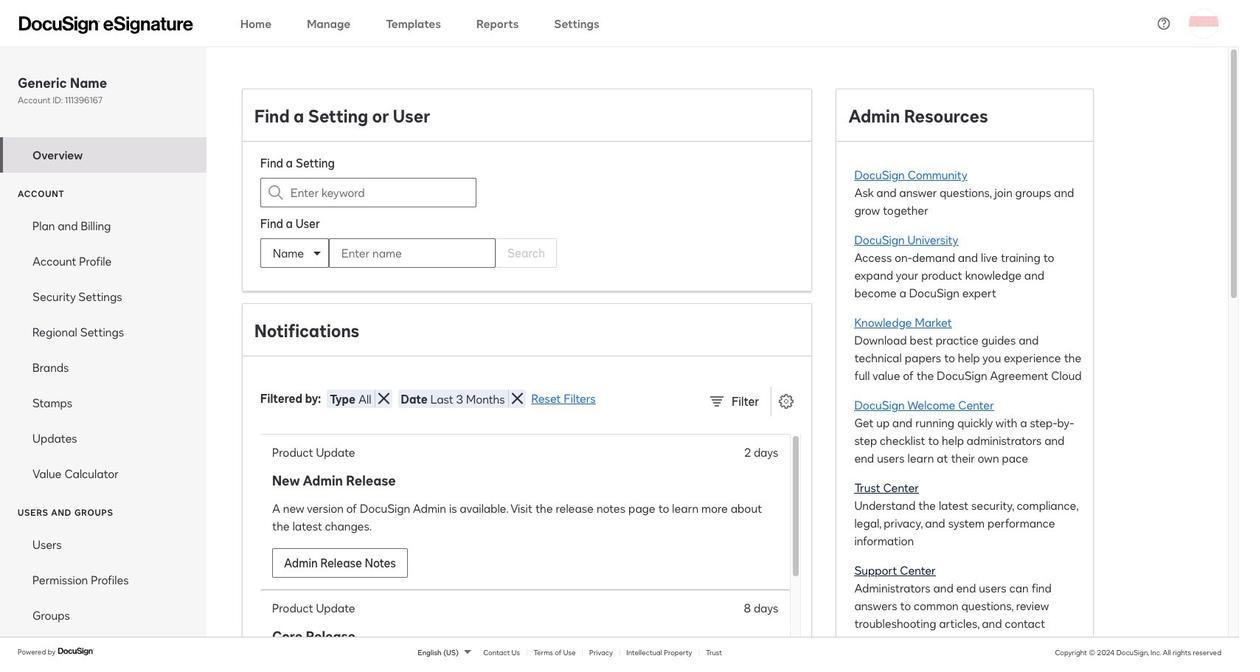 Task type: describe. For each thing, give the bounding box(es) containing it.
account element
[[0, 208, 207, 491]]

users and groups element
[[0, 527, 207, 633]]

docusign image
[[58, 646, 95, 658]]

Enter name text field
[[330, 239, 466, 267]]

docusign admin image
[[19, 16, 193, 34]]

Enter keyword text field
[[291, 179, 447, 207]]



Task type: vqa. For each thing, say whether or not it's contained in the screenshot.
DocuSign Admin image
yes



Task type: locate. For each thing, give the bounding box(es) containing it.
your uploaded profile image image
[[1189, 8, 1219, 38]]



